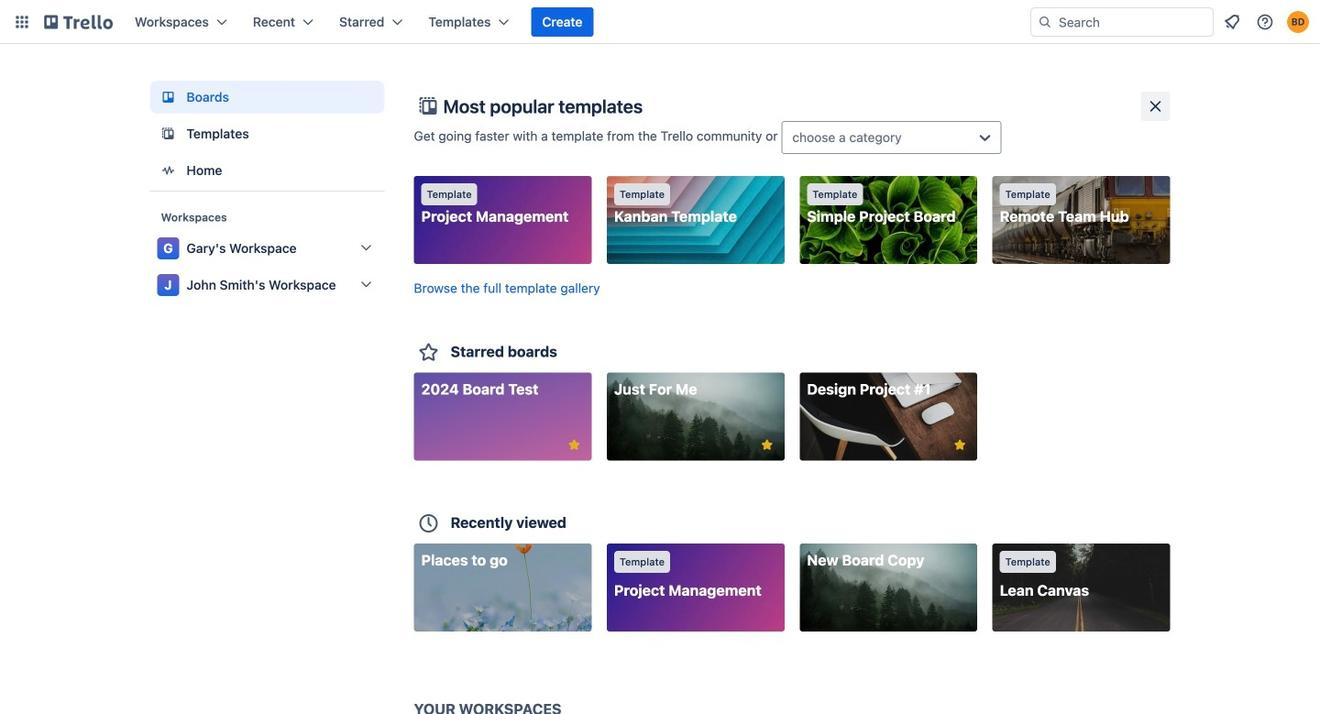 Task type: describe. For each thing, give the bounding box(es) containing it.
back to home image
[[44, 7, 113, 37]]

open information menu image
[[1256, 13, 1275, 31]]

primary element
[[0, 0, 1321, 44]]

Search field
[[1053, 9, 1213, 35]]



Task type: locate. For each thing, give the bounding box(es) containing it.
2 click to unstar this board. it will be removed from your starred list. image from the left
[[759, 437, 776, 453]]

0 notifications image
[[1222, 11, 1244, 33]]

barb dwyer (barbdwyer3) image
[[1288, 11, 1310, 33]]

template board image
[[157, 123, 179, 145]]

0 horizontal spatial click to unstar this board. it will be removed from your starred list. image
[[566, 437, 583, 453]]

search image
[[1038, 15, 1053, 29]]

board image
[[157, 86, 179, 108]]

click to unstar this board. it will be removed from your starred list. image
[[566, 437, 583, 453], [759, 437, 776, 453]]

home image
[[157, 160, 179, 182]]

1 horizontal spatial click to unstar this board. it will be removed from your starred list. image
[[759, 437, 776, 453]]

1 click to unstar this board. it will be removed from your starred list. image from the left
[[566, 437, 583, 453]]



Task type: vqa. For each thing, say whether or not it's contained in the screenshot.
Create from template… image
no



